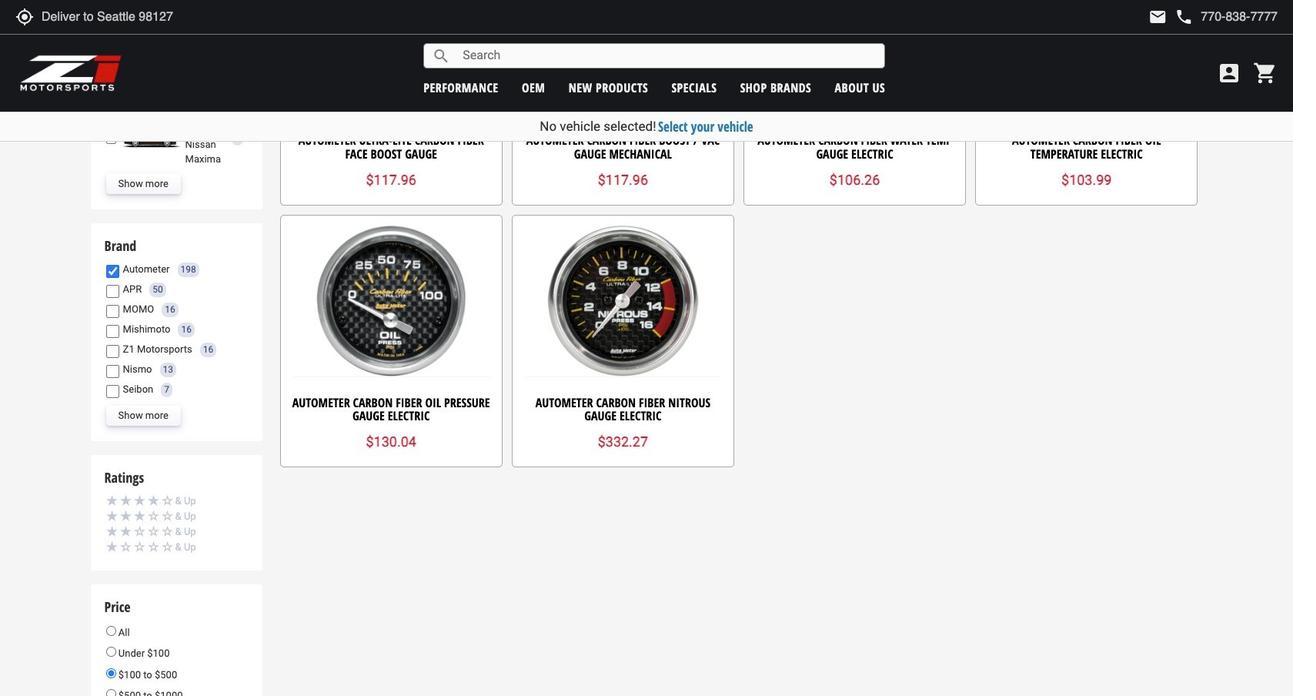 Task type: vqa. For each thing, say whether or not it's contained in the screenshot.
4 & up element
yes



Task type: describe. For each thing, give the bounding box(es) containing it.
nissan maxima a35 2009 2010 2011 2012 2013 2014 2015 vq35de 3.5l le s sv sr sport z1 motorsports image
[[120, 128, 181, 148]]

4 & up element
[[106, 493, 247, 509]]

Search search field
[[451, 44, 885, 68]]

nissan 300zx z32 1990 1991 1992 1993 1994 1995 1996 vg30dett vg30de twin turbo non turbo z1 motorsports image
[[123, 0, 185, 11]]

nissan 350z z33 2003 2004 2005 2006 2007 2008 2009 vq35de 3.5l revup rev up vq35hr nismo z1 motorsports image
[[123, 15, 185, 35]]

3 & up element
[[106, 508, 247, 524]]

z1 motorsports logo image
[[19, 54, 123, 92]]

1 & up element
[[106, 539, 247, 555]]



Task type: locate. For each thing, give the bounding box(es) containing it.
None radio
[[106, 626, 116, 636], [106, 647, 116, 657], [106, 626, 116, 636], [106, 647, 116, 657]]

None checkbox
[[106, 79, 116, 92], [106, 133, 116, 146], [106, 265, 119, 278], [106, 305, 119, 318], [106, 365, 119, 378], [106, 385, 119, 398], [106, 79, 116, 92], [106, 133, 116, 146], [106, 265, 119, 278], [106, 305, 119, 318], [106, 365, 119, 378], [106, 385, 119, 398]]

None checkbox
[[106, 0, 119, 9], [106, 20, 119, 33], [106, 44, 119, 57], [106, 285, 119, 298], [106, 325, 119, 338], [106, 345, 119, 358], [106, 0, 119, 9], [106, 20, 119, 33], [106, 44, 119, 57], [106, 285, 119, 298], [106, 325, 119, 338], [106, 345, 119, 358]]

nissan maxima a33b 2000 2001 2002 2003 image
[[120, 74, 181, 94]]

None radio
[[106, 668, 116, 678], [106, 690, 116, 696], [106, 668, 116, 678], [106, 690, 116, 696]]

2 & up element
[[106, 524, 247, 540]]



